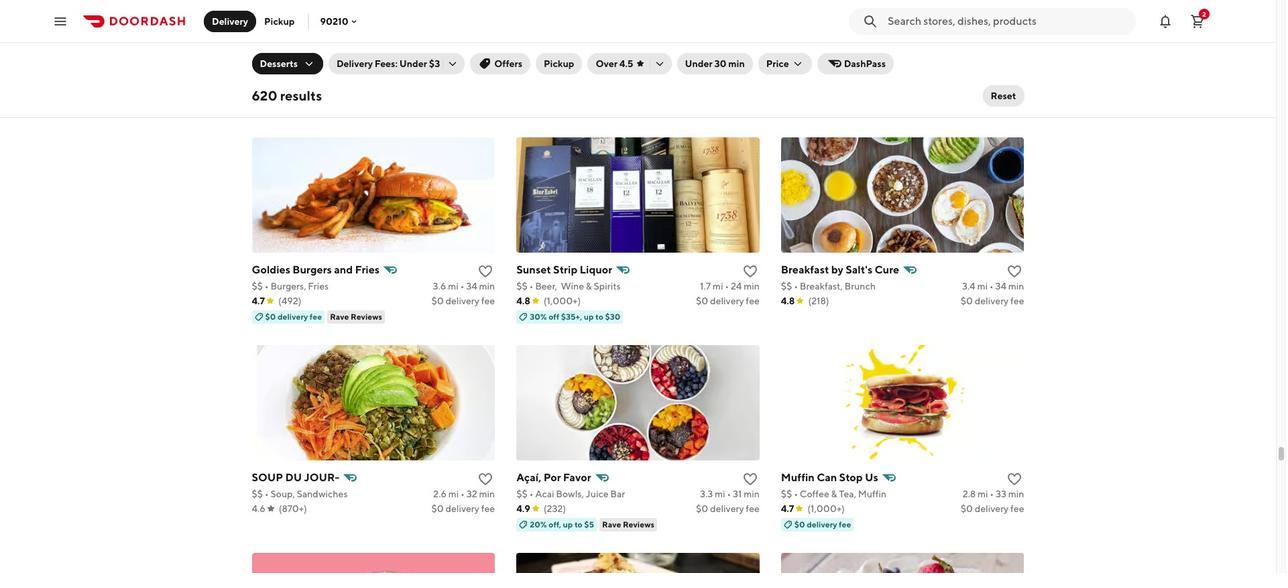 Task type: locate. For each thing, give the bounding box(es) containing it.
0 vertical spatial fries
[[355, 263, 380, 276]]

2 horizontal spatial click to add this store to your saved list image
[[1007, 263, 1023, 279]]

1 horizontal spatial 4.8
[[781, 296, 795, 306]]

$​0 down 3.3 mi • 31 min
[[696, 503, 708, 514]]

muffin left can
[[781, 471, 815, 484]]

cofax
[[781, 55, 811, 68]]

stop
[[839, 471, 863, 484]]

reviews down and
[[351, 312, 382, 322]]

rave for favor
[[602, 520, 621, 530]]

mi
[[448, 73, 459, 84], [712, 73, 722, 84], [978, 73, 988, 84], [448, 281, 459, 292], [713, 281, 723, 292], [977, 281, 988, 292], [449, 489, 459, 499], [715, 489, 725, 499], [978, 489, 988, 499]]

rave for and
[[330, 312, 349, 322]]

1 vertical spatial 3.3
[[700, 489, 713, 499]]

$0 delivery fee down (492)
[[265, 312, 322, 322]]

0 horizontal spatial 34
[[466, 281, 477, 292]]

lunch
[[585, 73, 612, 84]]

0 vertical spatial $0
[[265, 312, 276, 322]]

1 horizontal spatial 3.3
[[963, 73, 976, 84]]

0 horizontal spatial fries
[[308, 281, 329, 292]]

$​0 for goldies burgers and fries
[[431, 296, 444, 306]]

4.7
[[252, 296, 265, 306], [781, 503, 794, 514]]

30 inside button
[[715, 58, 727, 69]]

0 vertical spatial 3.3
[[963, 73, 976, 84]]

reviews down bar
[[623, 520, 655, 530]]

30%
[[530, 312, 547, 322]]

click to add this store to your saved list image
[[742, 55, 758, 72], [478, 263, 494, 279], [1007, 263, 1023, 279]]

33 up reset
[[996, 73, 1007, 84]]

(1,000+) down $$ • beer,  wine & spirits
[[544, 296, 581, 306]]

• left beer,
[[529, 281, 533, 292]]

30 up "4.0 mi • 30 min"
[[715, 58, 727, 69]]

4.8
[[517, 296, 530, 306], [781, 296, 795, 306]]

34
[[466, 281, 477, 292], [996, 281, 1007, 292]]

20% off, up to $5
[[530, 520, 594, 530]]

1 horizontal spatial up
[[584, 312, 594, 322]]

fee for sunset strip liquor
[[746, 296, 760, 306]]

$$ up 620
[[252, 73, 263, 84]]

delivery for açaí, por favor
[[710, 503, 744, 514]]

36
[[466, 73, 477, 84]]

coffee down can
[[800, 489, 829, 499]]

delivery
[[212, 16, 248, 26], [337, 58, 373, 69]]

strip
[[553, 263, 578, 276]]

1 vertical spatial (1,000+)
[[808, 503, 845, 514]]

1 horizontal spatial under
[[685, 58, 713, 69]]

bowls,
[[556, 489, 584, 499]]

2 under from the left
[[685, 58, 713, 69]]

• right 3.6
[[460, 281, 464, 292]]

1 horizontal spatial fries
[[355, 263, 380, 276]]

goldies burgers and fries
[[252, 263, 380, 276]]

min right 24
[[744, 281, 760, 292]]

0 horizontal spatial under
[[400, 58, 427, 69]]

$​0 for breakfast by salt's cure
[[961, 296, 973, 306]]

2
[[1203, 10, 1206, 18]]

1 vertical spatial pickup button
[[536, 53, 582, 74]]

0 vertical spatial reviews
[[351, 312, 382, 322]]

$$ down price
[[781, 73, 792, 84]]

click to add this store to your saved list image up 1.7 mi • 24 min
[[742, 263, 758, 279]]

• left soup,
[[265, 489, 269, 499]]

$​0 delivery fee for açaí, por favor
[[696, 503, 760, 514]]

0 horizontal spatial pickup
[[264, 16, 295, 26]]

0 vertical spatial muffin
[[781, 471, 815, 484]]

$​0 delivery fee down 2.8 mi • 33 min
[[961, 503, 1024, 514]]

34 for fries
[[466, 281, 477, 292]]

delivery down 1.7 mi • 24 min
[[710, 296, 744, 306]]

muffin down us
[[858, 489, 887, 499]]

salt's
[[846, 263, 873, 276]]

0 vertical spatial $0 delivery fee
[[265, 312, 322, 322]]

• up reset
[[990, 73, 994, 84]]

rave down and
[[330, 312, 349, 322]]

fee down 1.7 mi • 24 min
[[746, 296, 760, 306]]

34 right the '3.4'
[[996, 281, 1007, 292]]

fee down 3.6 mi • 34 min
[[481, 296, 495, 306]]

min for liquor
[[744, 281, 760, 292]]

$​0 delivery fee
[[961, 88, 1024, 98], [431, 296, 495, 306], [696, 296, 760, 306], [961, 296, 1024, 306], [431, 503, 495, 514], [696, 503, 760, 514], [961, 503, 1024, 514]]

$5
[[584, 520, 594, 530]]

min
[[729, 58, 745, 69], [479, 73, 495, 84], [744, 73, 760, 84], [1009, 73, 1024, 84], [479, 281, 495, 292], [744, 281, 760, 292], [1009, 281, 1024, 292], [479, 489, 495, 499], [744, 489, 760, 499], [1009, 489, 1024, 499]]

click to add this store to your saved list image up 2.6 mi • 32 min
[[478, 471, 494, 487]]

1 4.8 from the left
[[517, 296, 530, 306]]

$0 delivery fee
[[265, 312, 322, 322], [795, 520, 851, 530]]

fee for soup du jour-
[[481, 503, 495, 514]]

coffee
[[813, 55, 847, 68], [800, 489, 829, 499]]

0 horizontal spatial $0
[[265, 312, 276, 322]]

bar
[[610, 489, 625, 499]]

$$ for breakfast
[[781, 281, 792, 292]]

0 horizontal spatial rave
[[330, 312, 349, 322]]

$​0 down 1.7 on the right of the page
[[696, 296, 708, 306]]

tea,
[[839, 489, 856, 499]]

sandwiches,
[[530, 73, 583, 84]]

0 vertical spatial rave reviews
[[330, 312, 382, 322]]

click to add this store to your saved list image left the "offers"
[[478, 55, 494, 72]]

0 vertical spatial rave
[[330, 312, 349, 322]]

0 horizontal spatial (1,000+)
[[544, 296, 581, 306]]

$$ down muffin can stop us
[[781, 489, 792, 499]]

fries for goldies burgers and fries
[[355, 263, 380, 276]]

mi for & waffles
[[712, 73, 722, 84]]

click to add this store to your saved list image for soup du jour-
[[478, 471, 494, 487]]

1 vertical spatial to
[[575, 520, 583, 530]]

4.7 left (492)
[[252, 296, 265, 306]]

click to add this store to your saved list image up "4.0 mi • 30 min"
[[742, 55, 758, 72]]

delivery down the 3.4 mi • 34 min at the right of the page
[[975, 296, 1009, 306]]

$​0 delivery fee for muffin can stop us
[[961, 503, 1024, 514]]

0 vertical spatial pickup
[[264, 16, 295, 26]]

2.7
[[434, 73, 446, 84]]

fee down the 3.4 mi • 34 min at the right of the page
[[1011, 296, 1024, 306]]

$$ for goldies
[[252, 281, 263, 292]]

4.6
[[252, 88, 265, 98], [252, 503, 265, 514]]

1 horizontal spatial muffin
[[858, 489, 887, 499]]

33 right 2.8
[[996, 489, 1007, 499]]

34 for cure
[[996, 281, 1007, 292]]

results
[[280, 88, 322, 103]]

$$ for parakeet
[[252, 73, 263, 84]]

1 horizontal spatial delivery
[[337, 58, 373, 69]]

under up 4.0 in the right of the page
[[685, 58, 713, 69]]

0 horizontal spatial 3.3
[[700, 489, 713, 499]]

breakfast
[[302, 73, 342, 84], [800, 73, 841, 84], [876, 73, 917, 84], [781, 263, 829, 276]]

fee for açaí, por favor
[[746, 503, 760, 514]]

• down under 30 min
[[724, 73, 728, 84]]

reviews
[[351, 312, 382, 322], [623, 520, 655, 530]]

1 vertical spatial 4.7
[[781, 503, 794, 514]]

pickup up sandwiches,
[[544, 58, 574, 69]]

4.8 left (218)
[[781, 296, 795, 306]]

4.5
[[620, 58, 633, 69]]

$$ down sunset
[[517, 281, 528, 292]]

delivery down 2.8 mi • 33 min
[[975, 503, 1009, 514]]

$0 down $$ • coffee & tea, muffin
[[795, 520, 805, 530]]

1 vertical spatial 4.6
[[252, 503, 265, 514]]

1 4.6 from the top
[[252, 88, 265, 98]]

min for and
[[479, 281, 495, 292]]

$​0 delivery fee down 3.6 mi • 34 min
[[431, 296, 495, 306]]

1 horizontal spatial rave
[[602, 520, 621, 530]]

desserts button
[[252, 53, 323, 74]]

1 horizontal spatial reviews
[[623, 520, 655, 530]]

min up "4.0 mi • 30 min"
[[729, 58, 745, 69]]

$​0 delivery fee down 1.7 mi • 24 min
[[696, 296, 760, 306]]

1 vertical spatial $0 delivery fee
[[795, 520, 851, 530]]

rave reviews down bar
[[602, 520, 655, 530]]

0 vertical spatial 4.7
[[252, 296, 265, 306]]

muffin
[[781, 471, 815, 484], [858, 489, 887, 499]]

up
[[584, 312, 594, 322], [563, 520, 573, 530]]

cure
[[875, 263, 900, 276]]

click to add this store to your saved list image up 3.3 mi • 31 min
[[742, 471, 758, 487]]

90210 button
[[320, 16, 359, 26]]

•
[[265, 73, 269, 84], [460, 73, 464, 84], [524, 73, 528, 84], [724, 73, 728, 84], [794, 73, 798, 84], [990, 73, 994, 84], [265, 281, 269, 292], [460, 281, 464, 292], [529, 281, 533, 292], [725, 281, 729, 292], [794, 281, 798, 292], [990, 281, 994, 292], [265, 489, 269, 499], [461, 489, 465, 499], [529, 489, 533, 499], [727, 489, 731, 499], [794, 489, 798, 499], [990, 489, 994, 499]]

0 vertical spatial (1,000+)
[[544, 296, 581, 306]]

0 horizontal spatial pickup button
[[256, 10, 303, 32]]

0 vertical spatial &
[[517, 55, 524, 68]]

1 vertical spatial rave
[[602, 520, 621, 530]]

$​0 delivery fee down the 3.4 mi • 34 min at the right of the page
[[961, 296, 1024, 306]]

1 33 from the top
[[996, 73, 1007, 84]]

(1,000+) for strip
[[544, 296, 581, 306]]

over 4.5
[[596, 58, 633, 69]]

$$ • breakfast, brunch
[[781, 281, 876, 292]]

3.3 for cofax coffee shop
[[963, 73, 976, 84]]

under inside button
[[685, 58, 713, 69]]

30% off $35+, up to $30
[[530, 312, 621, 322]]

$​0 down 2.8
[[961, 503, 973, 514]]

1 vertical spatial coffee
[[800, 489, 829, 499]]

3.3 for açaí, por favor
[[700, 489, 713, 499]]

us
[[865, 471, 878, 484]]

$0 down burgers,
[[265, 312, 276, 322]]

mi for cofax coffee shop
[[978, 73, 988, 84]]

$$ for cofax
[[781, 73, 792, 84]]

mi for breakfast by salt's cure
[[977, 281, 988, 292]]

1 horizontal spatial pickup
[[544, 58, 574, 69]]

to left the $5
[[575, 520, 583, 530]]

3.3 mi • 33 min
[[963, 73, 1024, 84]]

& left tea,
[[831, 489, 837, 499]]

1 vertical spatial reviews
[[623, 520, 655, 530]]

1 horizontal spatial click to add this store to your saved list image
[[742, 55, 758, 72]]

2 4.8 from the left
[[781, 296, 795, 306]]

$$ down goldies
[[252, 281, 263, 292]]

burrito,
[[843, 73, 874, 84]]

delivery inside 'delivery' "button"
[[212, 16, 248, 26]]

breakfast,
[[800, 281, 843, 292]]

mi left 31
[[715, 489, 725, 499]]

açaí, por favor
[[517, 471, 591, 484]]

0 vertical spatial up
[[584, 312, 594, 322]]

min right the '3.4'
[[1009, 281, 1024, 292]]

1 vertical spatial fries
[[308, 281, 329, 292]]

2 34 from the left
[[996, 281, 1007, 292]]

• left 32
[[461, 489, 465, 499]]

mi right the '3.4'
[[977, 281, 988, 292]]

fee down 3.3 mi • 33 min
[[1011, 88, 1024, 98]]

fee
[[1011, 88, 1024, 98], [481, 296, 495, 306], [746, 296, 760, 306], [1011, 296, 1024, 306], [310, 312, 322, 322], [481, 503, 495, 514], [746, 503, 760, 514], [1011, 503, 1024, 514], [839, 520, 851, 530]]

fees:
[[375, 58, 398, 69]]

over
[[596, 58, 618, 69]]

$​0 for soup du jour-
[[431, 503, 444, 514]]

$30
[[605, 312, 621, 322]]

soup,
[[271, 489, 295, 499]]

juice
[[586, 489, 609, 499]]

$​0 delivery fee down 3.3 mi • 33 min
[[961, 88, 1024, 98]]

$​0 down the '3.4'
[[961, 296, 973, 306]]

4.6 down soup
[[252, 503, 265, 514]]

mi up reset button
[[978, 73, 988, 84]]

1 vertical spatial 30
[[730, 73, 742, 84]]

min right 3.6
[[479, 281, 495, 292]]

0 horizontal spatial &
[[517, 55, 524, 68]]

0 horizontal spatial 30
[[715, 58, 727, 69]]

4.6 for (870+)
[[252, 503, 265, 514]]

1 horizontal spatial 4.7
[[781, 503, 794, 514]]

0 vertical spatial pickup button
[[256, 10, 303, 32]]

$0 delivery fee down $$ • coffee & tea, muffin
[[795, 520, 851, 530]]

0 vertical spatial coffee
[[813, 55, 847, 68]]

mi for sunset strip liquor
[[713, 281, 723, 292]]

30 down under 30 min
[[730, 73, 742, 84]]

pickup up parakeet
[[264, 16, 295, 26]]

fee down tea,
[[839, 520, 851, 530]]

min right 2.8
[[1009, 489, 1024, 499]]

$​0
[[961, 88, 973, 98], [431, 296, 444, 306], [696, 296, 708, 306], [961, 296, 973, 306], [431, 503, 444, 514], [696, 503, 708, 514], [961, 503, 973, 514]]

delivery down 3.6 mi • 34 min
[[446, 296, 479, 306]]

rave reviews
[[330, 312, 382, 322], [602, 520, 655, 530]]

delivery button
[[204, 10, 256, 32]]

jour-
[[304, 471, 339, 484]]

fee down 2.6 mi • 32 min
[[481, 503, 495, 514]]

4.0 mi • 30 min
[[695, 73, 760, 84]]

4.7 for goldies burgers and fries
[[252, 296, 265, 306]]

$​0 down 2.6
[[431, 503, 444, 514]]

1 34 from the left
[[466, 281, 477, 292]]

0 horizontal spatial muffin
[[781, 471, 815, 484]]

0 vertical spatial 30
[[715, 58, 727, 69]]

1 horizontal spatial 30
[[730, 73, 742, 84]]

min right 31
[[744, 489, 760, 499]]

$$ • breakfast burrito, breakfast
[[781, 73, 917, 84]]

breakfast down cafe
[[302, 73, 342, 84]]

32
[[467, 489, 477, 499]]

$$ up 4.9
[[517, 489, 528, 499]]

$$ for soup
[[252, 489, 263, 499]]

0 horizontal spatial click to add this store to your saved list image
[[478, 263, 494, 279]]

1 horizontal spatial (1,000+)
[[808, 503, 845, 514]]

1 horizontal spatial &
[[586, 281, 592, 292]]

0 horizontal spatial up
[[563, 520, 573, 530]]

2 vertical spatial &
[[831, 489, 837, 499]]

click to add this store to your saved list image up 2.8 mi • 33 min
[[1007, 471, 1023, 487]]

4.7 down $$ • coffee & tea, muffin
[[781, 503, 794, 514]]

1 horizontal spatial rave reviews
[[602, 520, 655, 530]]

mi right 2.7
[[448, 73, 459, 84]]

reviews for açaí, por favor
[[623, 520, 655, 530]]

$​0 for muffin can stop us
[[961, 503, 973, 514]]

4.9
[[517, 503, 530, 514]]

$​0 for açaí, por favor
[[696, 503, 708, 514]]

$$ • soup, sandwiches
[[252, 489, 348, 499]]

fee down 2.8 mi • 33 min
[[1011, 503, 1024, 514]]

0 horizontal spatial reviews
[[351, 312, 382, 322]]

pickup for leftmost pickup button
[[264, 16, 295, 26]]

2 4.6 from the top
[[252, 503, 265, 514]]

mi right 2.6
[[449, 489, 459, 499]]

mi right 3.6
[[448, 281, 459, 292]]

rave reviews for and
[[330, 312, 382, 322]]

price
[[766, 58, 789, 69]]

33 for cofax coffee shop
[[996, 73, 1007, 84]]

click to add this store to your saved list image
[[478, 55, 494, 72], [742, 263, 758, 279], [478, 471, 494, 487], [742, 471, 758, 487], [1007, 471, 1023, 487]]

min for jour-
[[479, 489, 495, 499]]

1 horizontal spatial 34
[[996, 281, 1007, 292]]

0 vertical spatial delivery
[[212, 16, 248, 26]]

1 horizontal spatial pickup button
[[536, 53, 582, 74]]

(1,000+) for can
[[808, 503, 845, 514]]

0 horizontal spatial delivery
[[212, 16, 248, 26]]

• right the '3.4'
[[990, 281, 994, 292]]

fee down 3.3 mi • 31 min
[[746, 503, 760, 514]]

1 horizontal spatial $0
[[795, 520, 805, 530]]

to left $30
[[596, 312, 604, 322]]

delivery for breakfast by salt's cure
[[975, 296, 1009, 306]]

0 vertical spatial 4.6
[[252, 88, 265, 98]]

2 horizontal spatial &
[[831, 489, 837, 499]]

favor
[[563, 471, 591, 484]]

1 vertical spatial delivery
[[337, 58, 373, 69]]

1 vertical spatial pickup
[[544, 58, 574, 69]]

$​0 delivery fee down 3.3 mi • 31 min
[[696, 503, 760, 514]]

0 horizontal spatial rave reviews
[[330, 312, 382, 322]]

1 under from the left
[[400, 58, 427, 69]]

30
[[715, 58, 727, 69], [730, 73, 742, 84]]

$$ down soup
[[252, 489, 263, 499]]

$$
[[252, 73, 263, 84], [781, 73, 792, 84], [252, 281, 263, 292], [517, 281, 528, 292], [781, 281, 792, 292], [252, 489, 263, 499], [517, 489, 528, 499], [781, 489, 792, 499]]

$​0 down 3.6
[[431, 296, 444, 306]]

• left 36
[[460, 73, 464, 84]]

2 33 from the top
[[996, 489, 1007, 499]]

click to add this store to your saved list image up 3.6 mi • 34 min
[[478, 263, 494, 279]]

1 vertical spatial muffin
[[858, 489, 887, 499]]

off
[[549, 312, 560, 322]]

min right 32
[[479, 489, 495, 499]]

min for favor
[[744, 489, 760, 499]]

• left breakfast,
[[794, 281, 798, 292]]

0 horizontal spatial 4.7
[[252, 296, 265, 306]]

Store search: begin typing to search for stores available on DoorDash text field
[[888, 14, 1128, 29]]

0 vertical spatial to
[[596, 312, 604, 322]]

1 vertical spatial 33
[[996, 489, 1007, 499]]

delivery for muffin can stop us
[[975, 503, 1009, 514]]

1 vertical spatial &
[[586, 281, 592, 292]]

mi right 2.8
[[978, 489, 988, 499]]

& right wine
[[586, 281, 592, 292]]

$​0 delivery fee for soup du jour-
[[431, 503, 495, 514]]

up right off,
[[563, 520, 573, 530]]

0 horizontal spatial 4.8
[[517, 296, 530, 306]]

and
[[334, 263, 353, 276]]

0 vertical spatial 33
[[996, 73, 1007, 84]]

1 vertical spatial rave reviews
[[602, 520, 655, 530]]

rave reviews down and
[[330, 312, 382, 322]]

dashpass
[[844, 58, 886, 69]]

mi for goldies burgers and fries
[[448, 281, 459, 292]]

90210
[[320, 16, 349, 26]]

3.6
[[433, 281, 446, 292]]

mi right 4.0 in the right of the page
[[712, 73, 722, 84]]



Task type: describe. For each thing, give the bounding box(es) containing it.
breakfast up breakfast,
[[781, 263, 829, 276]]

delivery down $$ • coffee & tea, muffin
[[807, 520, 837, 530]]

delivery down (492)
[[278, 312, 308, 322]]

can
[[817, 471, 837, 484]]

• right 2.8
[[990, 489, 994, 499]]

(39)
[[279, 88, 296, 98]]

muffin can stop us
[[781, 471, 878, 484]]

1 vertical spatial up
[[563, 520, 573, 530]]

reset
[[991, 91, 1016, 101]]

1.7
[[700, 281, 711, 292]]

brunch
[[845, 281, 876, 292]]

$​0 down 3.3 mi • 33 min
[[961, 88, 973, 98]]

3.3 mi • 31 min
[[700, 489, 760, 499]]

2 button
[[1184, 8, 1211, 35]]

acai
[[535, 489, 554, 499]]

click to add this store to your saved list image for sunset strip liquor
[[742, 263, 758, 279]]

açaí,
[[517, 471, 541, 484]]

$​0 delivery fee for breakfast by salt's cure
[[961, 296, 1024, 306]]

sunset
[[517, 263, 551, 276]]

rave reviews for favor
[[602, 520, 655, 530]]

• left 31
[[727, 489, 731, 499]]

desserts
[[260, 58, 298, 69]]

0 horizontal spatial to
[[575, 520, 583, 530]]

$$ for açaí,
[[517, 489, 528, 499]]

reset button
[[983, 85, 1024, 107]]

$$ for sunset
[[517, 281, 528, 292]]

1.7 mi • 24 min
[[700, 281, 760, 292]]

delivery fees: under $3
[[337, 58, 440, 69]]

min for stop
[[1009, 489, 1024, 499]]

mi for muffin can stop us
[[978, 489, 988, 499]]

• up 620
[[265, 73, 269, 84]]

$
[[517, 73, 522, 84]]

delivery for delivery
[[212, 16, 248, 26]]

2.8 mi • 33 min
[[963, 489, 1024, 499]]

beer,
[[535, 281, 557, 292]]

min for salt's
[[1009, 281, 1024, 292]]

click to add this store to your saved list image for goldies burgers and fries
[[478, 263, 494, 279]]

0 horizontal spatial $0 delivery fee
[[265, 312, 322, 322]]

cofax coffee shop
[[781, 55, 875, 68]]

delivery for soup du jour-
[[446, 503, 479, 514]]

$​0 for sunset strip liquor
[[696, 296, 708, 306]]

3.4 mi • 34 min
[[962, 281, 1024, 292]]

fee for goldies burgers and fries
[[481, 296, 495, 306]]

du
[[285, 471, 302, 484]]

por
[[544, 471, 561, 484]]

under 30 min
[[685, 58, 745, 69]]

620
[[252, 88, 277, 103]]

1 horizontal spatial to
[[596, 312, 604, 322]]

fee for muffin can stop us
[[1011, 503, 1024, 514]]

$​0 delivery fee for goldies burgers and fries
[[431, 296, 495, 306]]

$$ • beer,  wine & spirits
[[517, 281, 621, 292]]

pickup for pickup button to the bottom
[[544, 58, 574, 69]]

breakfast by salt's cure
[[781, 263, 900, 276]]

shop
[[850, 55, 875, 68]]

(492)
[[278, 296, 301, 306]]

$35+,
[[561, 312, 582, 322]]

$$ • coffee & tea, muffin
[[781, 489, 887, 499]]

min right 36
[[479, 73, 495, 84]]

by
[[831, 263, 844, 276]]

parakeet
[[252, 55, 297, 68]]

4.7 for muffin can stop us
[[781, 503, 794, 514]]

fee for breakfast by salt's cure
[[1011, 296, 1024, 306]]

soup du jour-
[[252, 471, 339, 484]]

fries for $$ • burgers, fries
[[308, 281, 329, 292]]

3 items, open order cart image
[[1190, 13, 1206, 29]]

• down goldies
[[265, 281, 269, 292]]

• left acai
[[529, 489, 533, 499]]

delivery down 3.3 mi • 33 min
[[975, 88, 1009, 98]]

delivery for goldies burgers and fries
[[446, 296, 479, 306]]

goldies
[[252, 263, 290, 276]]

2.8
[[963, 489, 976, 499]]

delivery for delivery fees: under $3
[[337, 58, 373, 69]]

1 horizontal spatial $0 delivery fee
[[795, 520, 851, 530]]

24
[[731, 281, 742, 292]]

1 vertical spatial $0
[[795, 520, 805, 530]]

sunset strip liquor
[[517, 263, 612, 276]]

$$ • lunch, breakfast
[[252, 73, 342, 84]]

under 30 min button
[[677, 53, 753, 74]]

• left 24
[[725, 281, 729, 292]]

2.6 mi • 32 min
[[433, 489, 495, 499]]

fee down $$ • burgers, fries
[[310, 312, 322, 322]]

off,
[[549, 520, 561, 530]]

click to add this store to your saved list image for & waffles
[[742, 55, 758, 72]]

offers
[[494, 58, 522, 69]]

sandwiches
[[297, 489, 348, 499]]

$​0 delivery fee for sunset strip liquor
[[696, 296, 760, 306]]

4.8 for breakfast by salt's cure
[[781, 296, 795, 306]]

3.4
[[962, 281, 976, 292]]

• down cofax
[[794, 73, 798, 84]]

min for shop
[[1009, 73, 1024, 84]]

burgers,
[[271, 281, 306, 292]]

min down under 30 min
[[744, 73, 760, 84]]

4.8 for sunset strip liquor
[[517, 296, 530, 306]]

$$ for muffin
[[781, 489, 792, 499]]

open menu image
[[52, 13, 68, 29]]

click to add this store to your saved list image for parakeet cafe
[[478, 55, 494, 72]]

click to add this store to your saved list image for muffin can stop us
[[1007, 471, 1023, 487]]

breakfast down cofax coffee shop at the right top of page
[[800, 73, 841, 84]]

mi for parakeet cafe
[[448, 73, 459, 84]]

spirits
[[594, 281, 621, 292]]

offers button
[[470, 53, 531, 74]]

min inside button
[[729, 58, 745, 69]]

(870+)
[[279, 503, 307, 514]]

soup
[[252, 471, 283, 484]]

parakeet cafe
[[252, 55, 323, 68]]

4.0
[[695, 73, 710, 84]]

lunch,
[[271, 73, 300, 84]]

dashpass button
[[817, 53, 894, 74]]

reviews for goldies burgers and fries
[[351, 312, 382, 322]]

(232)
[[544, 503, 566, 514]]

2.7 mi • 36 min
[[434, 73, 495, 84]]

2.6
[[433, 489, 447, 499]]

notification bell image
[[1158, 13, 1174, 29]]

$$ • burgers, fries
[[252, 281, 329, 292]]

• down muffin can stop us
[[794, 489, 798, 499]]

$$ • acai bowls, juice bar
[[517, 489, 625, 499]]

4.6 for (39)
[[252, 88, 265, 98]]

click to add this store to your saved list image for breakfast by salt's cure
[[1007, 263, 1023, 279]]

wine
[[561, 281, 584, 292]]

click to add this store to your saved list image for açaí, por favor
[[742, 471, 758, 487]]

33 for muffin can stop us
[[996, 489, 1007, 499]]

breakfast down dashpass
[[876, 73, 917, 84]]

(218)
[[808, 296, 829, 306]]

burgers
[[293, 263, 332, 276]]

over 4.5 button
[[588, 53, 672, 74]]

620 results
[[252, 88, 322, 103]]

mi for soup du jour-
[[449, 489, 459, 499]]

mi for açaí, por favor
[[715, 489, 725, 499]]

delivery for sunset strip liquor
[[710, 296, 744, 306]]

• right $
[[524, 73, 528, 84]]

price button
[[758, 53, 812, 74]]



Task type: vqa. For each thing, say whether or not it's contained in the screenshot.
the Burritos Late Night button
no



